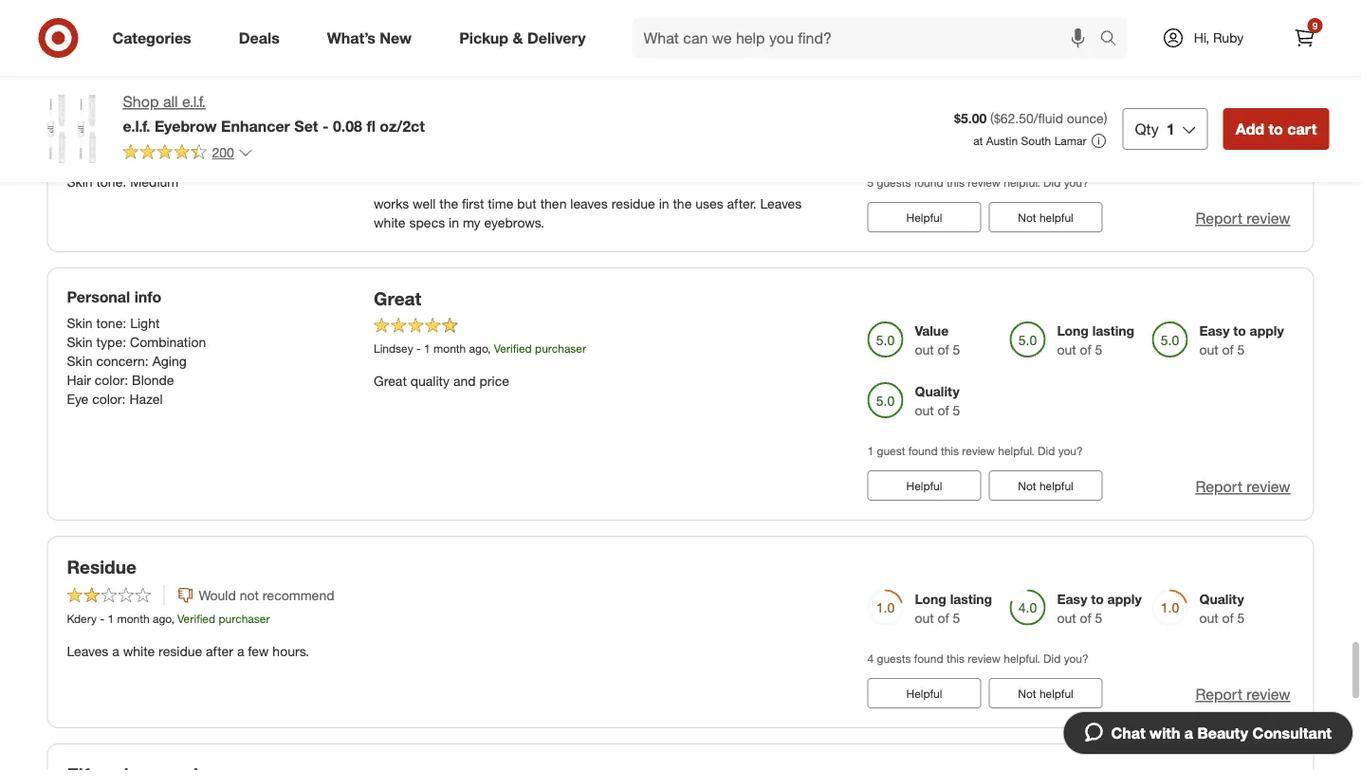 Task type: vqa. For each thing, say whether or not it's contained in the screenshot.
6th Kids' from right
no



Task type: describe. For each thing, give the bounding box(es) containing it.
what's new
[[327, 29, 412, 47]]

fl
[[367, 117, 376, 135]]

: left hazel
[[122, 391, 126, 408]]

type for leaves residue in eyebrows
[[96, 155, 123, 171]]

consultant
[[1253, 724, 1332, 742]]

the left first
[[439, 196, 458, 212]]

0 horizontal spatial easy to apply out of 5
[[1057, 591, 1142, 626]]

1 vertical spatial to
[[1234, 322, 1246, 339]]

2 vertical spatial color
[[92, 391, 122, 408]]

personal info skin tone : light skin type : combination skin concern : aging hair color : blonde eye color : hazel
[[67, 288, 206, 408]]

purchaser for great
[[535, 341, 586, 356]]

difference
[[268, 35, 327, 52]]

helpful for leaves residue in eyebrows
[[907, 210, 942, 224]]

guest
[[877, 444, 906, 458]]

price
[[480, 373, 509, 389]]

report review for residue
[[1196, 685, 1291, 704]]

few
[[248, 643, 269, 660]]

residue
[[67, 556, 137, 578]]

my right used
[[452, 16, 469, 33]]

enhancer
[[221, 117, 290, 135]]

pickup & delivery
[[459, 29, 586, 47]]

a left few
[[237, 643, 244, 660]]

product.
[[674, 35, 723, 52]]

: left brunette
[[124, 136, 128, 152]]

helpful button for leaves residue in eyebrows
[[868, 202, 981, 233]]

2 vertical spatial residue
[[159, 643, 202, 660]]

report for great
[[1196, 478, 1243, 496]]

&
[[513, 29, 523, 47]]

out inside value out of 5
[[915, 341, 934, 358]]

residue inside works well the first time but then leaves residue in the uses after. leaves white specs in my eyebrows.
[[612, 196, 655, 212]]

great for great
[[374, 288, 421, 309]]

the left uses
[[673, 196, 692, 212]]

i left don't
[[101, 16, 105, 33]]

helpful. for leaves residue in eyebrows
[[1004, 175, 1041, 190]]

started
[[639, 16, 681, 33]]

guests for residue
[[877, 651, 911, 666]]

i down know
[[170, 35, 173, 52]]

2 horizontal spatial have
[[515, 16, 543, 33]]

great for great quality and price
[[374, 373, 407, 389]]

would not recommend
[[199, 587, 334, 604]]

you? for great
[[1058, 444, 1083, 458]]

add to cart
[[1236, 120, 1317, 138]]

my right on
[[783, 16, 801, 33]]

2 vertical spatial to
[[1091, 591, 1104, 607]]

qty
[[1135, 120, 1159, 138]]

not
[[240, 587, 259, 604]]

using
[[615, 35, 647, 52]]

200 link
[[123, 143, 253, 165]]

report for residue
[[1196, 685, 1243, 704]]

noticed
[[209, 35, 253, 52]]

and left price
[[453, 373, 476, 389]]

1 not helpful button from the top
[[989, 23, 1103, 53]]

without
[[568, 35, 612, 52]]

chat with a beauty consultant
[[1111, 724, 1332, 742]]

at
[[974, 134, 983, 148]]

works
[[374, 196, 409, 212]]

not for leaves residue in eyebrows
[[1018, 210, 1037, 224]]

shop
[[123, 93, 159, 111]]

length,
[[492, 35, 532, 52]]

deals link
[[223, 17, 303, 59]]

: up blonde
[[145, 353, 149, 370]]

0 horizontal spatial white
[[123, 643, 155, 660]]

2 horizontal spatial quality
[[1200, 591, 1245, 607]]

okay
[[67, 16, 97, 33]]

deals
[[239, 29, 280, 47]]

oz/2ct
[[380, 117, 425, 135]]

then
[[540, 196, 567, 212]]

know
[[141, 16, 173, 33]]

i up 'using'
[[632, 16, 635, 33]]

don't
[[108, 16, 138, 33]]

helpful for great
[[1040, 479, 1074, 493]]

all
[[163, 93, 178, 111]]

1 right "lindsey"
[[424, 341, 430, 356]]

4
[[868, 651, 874, 666]]

beauty
[[1198, 724, 1249, 742]]

ounce
[[1067, 110, 1104, 127]]

0 vertical spatial long lasting out of 5
[[1057, 322, 1135, 358]]

1 report from the top
[[1196, 30, 1243, 49]]

0 horizontal spatial long
[[915, 591, 947, 607]]

you? for residue
[[1064, 651, 1089, 666]]

this for great
[[941, 444, 959, 458]]

not for great
[[1018, 479, 1037, 493]]

1 left guest
[[868, 444, 874, 458]]

would
[[199, 587, 236, 604]]

this for residue
[[947, 651, 965, 666]]

search button
[[1092, 17, 1137, 63]]

pickup & delivery link
[[443, 17, 610, 59]]

guests for leaves residue in eyebrows
[[877, 175, 911, 190]]

lindsey - 1 month ago , verified purchaser
[[374, 341, 586, 356]]

not helpful button for great
[[989, 471, 1103, 501]]

what's new link
[[311, 17, 436, 59]]

report review button for residue
[[1196, 684, 1291, 706]]

white inside works well the first time but then leaves residue in the uses after. leaves white specs in my eyebrows.
[[374, 214, 406, 231]]

hi, ruby
[[1194, 29, 1244, 46]]

report review for leaves residue in eyebrows
[[1196, 209, 1291, 228]]

uses
[[696, 196, 724, 212]]

in left uses
[[659, 196, 669, 212]]

image of e.l.f. eyebrow enhancer set - 0.08 fl oz/2ct image
[[32, 91, 108, 167]]

hazel
[[129, 391, 163, 408]]

not helpful button for residue
[[989, 678, 1103, 709]]

: left medium
[[123, 174, 126, 190]]

a inside okay i don't know if i'm tricking myself but since i have used this my lashes have gotten longer. i started putting them on my lower lashes and since i have noticed a difference in my lower lashes and the length, even without using the product.
[[257, 35, 264, 52]]

i left new at the left top of page
[[355, 16, 358, 33]]

3 skin from the top
[[67, 315, 93, 332]]

$5.00
[[955, 110, 987, 127]]

0 vertical spatial residue
[[439, 108, 502, 130]]

0 vertical spatial since
[[320, 16, 351, 33]]

info for leaves residue in eyebrows
[[134, 108, 162, 127]]

0 horizontal spatial have
[[177, 35, 205, 52]]

1 not from the top
[[1018, 31, 1037, 45]]

helpful for residue
[[907, 686, 942, 700]]

a inside chat with a beauty consultant button
[[1185, 724, 1194, 742]]

month for great
[[434, 341, 466, 356]]

ago for residue
[[153, 612, 171, 626]]

in inside okay i don't know if i'm tricking myself but since i have used this my lashes have gotten longer. i started putting them on my lower lashes and since i have noticed a difference in my lower lashes and the length, even without using the product.
[[331, 35, 341, 52]]

did for great
[[1038, 444, 1055, 458]]

report review for great
[[1196, 478, 1291, 496]]

pickup
[[459, 29, 509, 47]]

did for residue
[[1044, 651, 1061, 666]]

what's
[[327, 29, 376, 47]]

$62.50
[[994, 110, 1034, 127]]

even
[[536, 35, 564, 52]]

new
[[380, 29, 412, 47]]

austin
[[986, 134, 1018, 148]]

concern
[[96, 353, 145, 370]]

hi,
[[1194, 29, 1210, 46]]

verified for great
[[494, 341, 532, 356]]

- inside the shop all e.l.f. e.l.f. eyebrow enhancer set - 0.08 fl oz/2ct
[[322, 117, 329, 135]]

the down started
[[651, 35, 670, 52]]

helpful. for residue
[[1004, 651, 1041, 666]]

myself
[[254, 16, 293, 33]]

0 horizontal spatial lasting
[[950, 591, 992, 607]]

tone inside personal info hair color : brunette skin type : combination skin tone : medium
[[96, 174, 123, 190]]

in left eyebrows
[[507, 108, 523, 130]]

after.
[[727, 196, 757, 212]]

found for great
[[909, 444, 938, 458]]

1 horizontal spatial lashes
[[402, 35, 440, 52]]

0 horizontal spatial quality
[[411, 373, 450, 389]]

0 horizontal spatial lashes
[[67, 35, 105, 52]]

on
[[764, 16, 779, 33]]

not helpful for leaves residue in eyebrows
[[1018, 210, 1074, 224]]

leaves
[[570, 196, 608, 212]]

1 right "kdery"
[[108, 612, 114, 626]]

eyebrow
[[155, 117, 217, 135]]

1 horizontal spatial quality out of 5
[[1200, 591, 1245, 626]]

1 skin from the top
[[67, 155, 93, 171]]

1 vertical spatial since
[[135, 35, 166, 52]]

leaves a white residue after a few hours.
[[67, 643, 309, 660]]

putting
[[685, 16, 726, 33]]

type for great
[[96, 334, 123, 351]]

and down don't
[[109, 35, 131, 52]]

categories
[[112, 29, 191, 47]]

2 skin from the top
[[67, 174, 93, 190]]

value out of 5
[[915, 322, 961, 358]]

first
[[462, 196, 484, 212]]

1 vertical spatial lower
[[366, 35, 398, 52]]

longer.
[[588, 16, 628, 33]]

0 vertical spatial e.l.f.
[[182, 93, 206, 111]]

0 vertical spatial quality out of 5
[[915, 383, 961, 419]]

eyebrows
[[528, 108, 610, 130]]

helpful button for residue
[[868, 678, 981, 709]]

info for great
[[134, 288, 162, 306]]

this for leaves residue in eyebrows
[[947, 175, 965, 190]]

at austin south lamar
[[974, 134, 1087, 148]]

found for residue
[[914, 651, 944, 666]]

south
[[1021, 134, 1051, 148]]

0 vertical spatial lasting
[[1093, 322, 1135, 339]]

search
[[1092, 30, 1137, 49]]

hair inside personal info skin tone : light skin type : combination skin concern : aging hair color : blonde eye color : hazel
[[67, 372, 91, 389]]

delivery
[[527, 29, 586, 47]]

did for leaves residue in eyebrows
[[1044, 175, 1061, 190]]

set
[[294, 117, 318, 135]]

my left new at the left top of page
[[345, 35, 362, 52]]

1 vertical spatial e.l.f.
[[123, 117, 150, 135]]



Task type: locate. For each thing, give the bounding box(es) containing it.
aging
[[152, 353, 187, 370]]

have up length,
[[515, 16, 543, 33]]

1 guest found this review helpful. did you?
[[868, 444, 1083, 458]]

1 horizontal spatial ,
[[488, 341, 491, 356]]

1 vertical spatial helpful button
[[868, 471, 981, 501]]

you?
[[1064, 175, 1089, 190], [1058, 444, 1083, 458], [1064, 651, 1089, 666]]

2 info from the top
[[134, 288, 162, 306]]

residue down the kdery - 1 month ago , verified purchaser
[[159, 643, 202, 660]]

helpful left search
[[1040, 31, 1074, 45]]

1 vertical spatial helpful
[[907, 479, 942, 493]]

this
[[427, 16, 448, 33], [947, 175, 965, 190], [941, 444, 959, 458], [947, 651, 965, 666]]

lashes down used
[[402, 35, 440, 52]]

helpful for residue
[[1040, 686, 1074, 700]]

3 helpful button from the top
[[868, 678, 981, 709]]

combination down brunette
[[130, 155, 206, 171]]

not up $5.00 ( $62.50 /fluid ounce )
[[1018, 31, 1037, 45]]

combination for leaves residue in eyebrows
[[130, 155, 206, 171]]

personal inside personal info skin tone : light skin type : combination skin concern : aging hair color : blonde eye color : hazel
[[67, 288, 130, 306]]

2 vertical spatial -
[[100, 612, 104, 626]]

combination inside personal info skin tone : light skin type : combination skin concern : aging hair color : blonde eye color : hazel
[[130, 334, 206, 351]]

ago for great
[[469, 341, 488, 356]]

report review button for great
[[1196, 476, 1291, 498]]

: up concern
[[123, 334, 126, 351]]

0 vertical spatial color
[[95, 136, 124, 152]]

helpful down lamar
[[1040, 210, 1074, 224]]

value
[[915, 322, 949, 339]]

- for great
[[416, 341, 421, 356]]

2 report review from the top
[[1196, 209, 1291, 228]]

1 vertical spatial did
[[1038, 444, 1055, 458]]

3 report review from the top
[[1196, 478, 1291, 496]]

5 inside value out of 5
[[953, 341, 961, 358]]

month right "kdery"
[[117, 612, 150, 626]]

works well the first time but then leaves residue in the uses after. leaves white specs in my eyebrows.
[[374, 196, 802, 231]]

2 not helpful from the top
[[1018, 210, 1074, 224]]

i'm
[[187, 16, 203, 33]]

- right set
[[322, 117, 329, 135]]

report for leaves residue in eyebrows
[[1196, 209, 1243, 228]]

0 horizontal spatial but
[[297, 16, 316, 33]]

-
[[322, 117, 329, 135], [416, 341, 421, 356], [100, 612, 104, 626]]

1 horizontal spatial easy to apply out of 5
[[1200, 322, 1284, 358]]

1 vertical spatial long
[[915, 591, 947, 607]]

0 vertical spatial tone
[[96, 174, 123, 190]]

2 horizontal spatial residue
[[612, 196, 655, 212]]

1
[[1167, 120, 1175, 138], [424, 341, 430, 356], [868, 444, 874, 458], [108, 612, 114, 626]]

1 horizontal spatial long
[[1057, 322, 1089, 339]]

not helpful
[[1018, 31, 1074, 45], [1018, 210, 1074, 224], [1018, 479, 1074, 493], [1018, 686, 1074, 700]]

1 horizontal spatial easy
[[1200, 322, 1230, 339]]

3 report from the top
[[1196, 478, 1243, 496]]

residue right "leaves"
[[612, 196, 655, 212]]

leaves right after.
[[760, 196, 802, 212]]

type inside personal info skin tone : light skin type : combination skin concern : aging hair color : blonde eye color : hazel
[[96, 334, 123, 351]]

0 horizontal spatial since
[[135, 35, 166, 52]]

0 vertical spatial type
[[96, 155, 123, 171]]

0 horizontal spatial easy
[[1057, 591, 1088, 607]]

leaves right 0.08
[[374, 108, 434, 130]]

tone left light at the left top of the page
[[96, 315, 123, 332]]

leaves for leaves residue in eyebrows
[[374, 108, 434, 130]]

- for residue
[[100, 612, 104, 626]]

0 vertical spatial but
[[297, 16, 316, 33]]

not helpful button down 1 guest found this review helpful. did you?
[[989, 471, 1103, 501]]

2 vertical spatial found
[[914, 651, 944, 666]]

not helpful for residue
[[1018, 686, 1074, 700]]

0 vertical spatial easy
[[1200, 322, 1230, 339]]

$5.00 ( $62.50 /fluid ounce )
[[955, 110, 1108, 127]]

2 vertical spatial helpful.
[[1004, 651, 1041, 666]]

not helpful down 5 guests found this review helpful. did you?
[[1018, 210, 1074, 224]]

1 horizontal spatial have
[[362, 16, 390, 33]]

3 not helpful button from the top
[[989, 471, 1103, 501]]

but up eyebrows. at the left of page
[[517, 196, 537, 212]]

a down the kdery - 1 month ago , verified purchaser
[[112, 643, 119, 660]]

2 report review button from the top
[[1196, 208, 1291, 230]]

hair
[[67, 136, 91, 152], [67, 372, 91, 389]]

0 horizontal spatial verified
[[177, 612, 216, 626]]

2 horizontal spatial lashes
[[473, 16, 511, 33]]

this down $5.00
[[947, 175, 965, 190]]

0 vertical spatial guests
[[877, 175, 911, 190]]

not helpful button down 4 guests found this review helpful. did you?
[[989, 678, 1103, 709]]

not for residue
[[1018, 686, 1037, 700]]

lashes up length,
[[473, 16, 511, 33]]

4 skin from the top
[[67, 334, 93, 351]]

month for residue
[[117, 612, 150, 626]]

1 vertical spatial lasting
[[950, 591, 992, 607]]

0 horizontal spatial long lasting out of 5
[[915, 591, 992, 626]]

1 helpful from the top
[[1040, 31, 1074, 45]]

2 vertical spatial you?
[[1064, 651, 1089, 666]]

not down 1 guest found this review helpful. did you?
[[1018, 479, 1037, 493]]

info up light at the left top of the page
[[134, 288, 162, 306]]

recommend
[[263, 587, 334, 604]]

not helpful down 1 guest found this review helpful. did you?
[[1018, 479, 1074, 493]]

1 vertical spatial quality out of 5
[[1200, 591, 1245, 626]]

0 horizontal spatial ago
[[153, 612, 171, 626]]

1 vertical spatial but
[[517, 196, 537, 212]]

1 report review from the top
[[1196, 30, 1291, 49]]

have left used
[[362, 16, 390, 33]]

helpful down 4 guests found this review helpful. did you?
[[907, 686, 942, 700]]

type inside personal info hair color : brunette skin type : combination skin tone : medium
[[96, 155, 123, 171]]

not helpful button down 5 guests found this review helpful. did you?
[[989, 202, 1103, 233]]

2 not from the top
[[1018, 210, 1037, 224]]

report
[[1196, 30, 1243, 49], [1196, 209, 1243, 228], [1196, 478, 1243, 496], [1196, 685, 1243, 704]]

4 helpful from the top
[[1040, 686, 1074, 700]]

combination for great
[[130, 334, 206, 351]]

: down shop
[[123, 155, 126, 171]]

1 great from the top
[[374, 288, 421, 309]]

helpful down 4 guests found this review helpful. did you?
[[1040, 686, 1074, 700]]

0 horizontal spatial purchaser
[[219, 612, 270, 626]]

hours.
[[273, 643, 309, 660]]

1 horizontal spatial white
[[374, 214, 406, 231]]

4 report review button from the top
[[1196, 684, 1291, 706]]

not helpful for great
[[1018, 479, 1074, 493]]

not
[[1018, 31, 1037, 45], [1018, 210, 1037, 224], [1018, 479, 1037, 493], [1018, 686, 1037, 700]]

0 horizontal spatial residue
[[159, 643, 202, 660]]

1 horizontal spatial -
[[322, 117, 329, 135]]

1 vertical spatial leaves
[[760, 196, 802, 212]]

blonde
[[132, 372, 174, 389]]

the
[[470, 35, 488, 52], [651, 35, 670, 52], [439, 196, 458, 212], [673, 196, 692, 212]]

report review
[[1196, 30, 1291, 49], [1196, 209, 1291, 228], [1196, 478, 1291, 496], [1196, 685, 1291, 704]]

1 horizontal spatial since
[[320, 16, 351, 33]]

2 report from the top
[[1196, 209, 1243, 228]]

1 vertical spatial helpful.
[[998, 444, 1035, 458]]

in right difference
[[331, 35, 341, 52]]

1 horizontal spatial to
[[1234, 322, 1246, 339]]

2 type from the top
[[96, 334, 123, 351]]

helpful button down 5 guests found this review helpful. did you?
[[868, 202, 981, 233]]

1 vertical spatial easy
[[1057, 591, 1088, 607]]

2 personal from the top
[[67, 288, 130, 306]]

combination inside personal info hair color : brunette skin type : combination skin tone : medium
[[130, 155, 206, 171]]

leaves inside works well the first time but then leaves residue in the uses after. leaves white specs in my eyebrows.
[[760, 196, 802, 212]]

ago up leaves a white residue after a few hours.
[[153, 612, 171, 626]]

in right specs
[[449, 214, 459, 231]]

my
[[452, 16, 469, 33], [783, 16, 801, 33], [345, 35, 362, 52], [463, 214, 481, 231]]

helpful
[[1040, 31, 1074, 45], [1040, 210, 1074, 224], [1040, 479, 1074, 493], [1040, 686, 1074, 700]]

: down concern
[[124, 372, 128, 389]]

e.l.f. right all
[[182, 93, 206, 111]]

lamar
[[1055, 134, 1087, 148]]

report review button
[[1196, 29, 1291, 50], [1196, 208, 1291, 230], [1196, 476, 1291, 498], [1196, 684, 1291, 706]]

after
[[206, 643, 233, 660]]

personal up light at the left top of the page
[[67, 288, 130, 306]]

gotten
[[546, 16, 585, 33]]

helpful down 5 guests found this review helpful. did you?
[[907, 210, 942, 224]]

qty 1
[[1135, 120, 1175, 138]]

1 vertical spatial tone
[[96, 315, 123, 332]]

0.08
[[333, 117, 362, 135]]

but up difference
[[297, 16, 316, 33]]

but inside works well the first time but then leaves residue in the uses after. leaves white specs in my eyebrows.
[[517, 196, 537, 212]]

0 horizontal spatial -
[[100, 612, 104, 626]]

out
[[915, 341, 934, 358], [1057, 341, 1077, 358], [1200, 341, 1219, 358], [915, 402, 934, 419], [915, 610, 934, 626], [1057, 610, 1077, 626], [1200, 610, 1219, 626]]

my inside works well the first time but then leaves residue in the uses after. leaves white specs in my eyebrows.
[[463, 214, 481, 231]]

eye
[[67, 391, 89, 408]]

2 not helpful button from the top
[[989, 202, 1103, 233]]

1 horizontal spatial apply
[[1250, 322, 1284, 339]]

personal left all
[[67, 108, 130, 127]]

0 horizontal spatial leaves
[[67, 643, 109, 660]]

4 not from the top
[[1018, 686, 1037, 700]]

2 helpful from the top
[[907, 479, 942, 493]]

3 report review button from the top
[[1196, 476, 1291, 498]]

: left light at the left top of the page
[[123, 315, 126, 332]]

1 tone from the top
[[96, 174, 123, 190]]

verified up price
[[494, 341, 532, 356]]

0 vertical spatial -
[[322, 117, 329, 135]]

0 horizontal spatial ,
[[171, 612, 174, 626]]

1 horizontal spatial lower
[[804, 16, 836, 33]]

1 horizontal spatial lasting
[[1093, 322, 1135, 339]]

a right the with
[[1185, 724, 1194, 742]]

1 type from the top
[[96, 155, 123, 171]]

helpful.
[[1004, 175, 1041, 190], [998, 444, 1035, 458], [1004, 651, 1041, 666]]

0 horizontal spatial to
[[1091, 591, 1104, 607]]

0 vertical spatial did
[[1044, 175, 1061, 190]]

2 tone from the top
[[96, 315, 123, 332]]

i
[[101, 16, 105, 33], [355, 16, 358, 33], [632, 16, 635, 33], [170, 35, 173, 52]]

0 horizontal spatial quality out of 5
[[915, 383, 961, 419]]

1 personal from the top
[[67, 108, 130, 127]]

2 vertical spatial helpful
[[907, 686, 942, 700]]

/fluid
[[1034, 110, 1063, 127]]

used
[[394, 16, 423, 33]]

- right "kdery"
[[100, 612, 104, 626]]

helpful down 1 guest found this review helpful. did you?
[[1040, 479, 1074, 493]]

2 combination from the top
[[130, 334, 206, 351]]

, for residue
[[171, 612, 174, 626]]

verified down would
[[177, 612, 216, 626]]

tone inside personal info skin tone : light skin type : combination skin concern : aging hair color : blonde eye color : hazel
[[96, 315, 123, 332]]

lashes down okay
[[67, 35, 105, 52]]

you? for leaves residue in eyebrows
[[1064, 175, 1089, 190]]

but inside okay i don't know if i'm tricking myself but since i have used this my lashes have gotten longer. i started putting them on my lower lashes and since i have noticed a difference in my lower lashes and the length, even without using the product.
[[297, 16, 316, 33]]

1 guests from the top
[[877, 175, 911, 190]]

0 vertical spatial verified
[[494, 341, 532, 356]]

3 helpful from the top
[[1040, 479, 1074, 493]]

long lasting out of 5
[[1057, 322, 1135, 358], [915, 591, 992, 626]]

1 vertical spatial color
[[95, 372, 124, 389]]

hair inside personal info hair color : brunette skin type : combination skin tone : medium
[[67, 136, 91, 152]]

leaves down "kdery"
[[67, 643, 109, 660]]

helpful. for great
[[998, 444, 1035, 458]]

this right used
[[427, 16, 448, 33]]

1 helpful button from the top
[[868, 202, 981, 233]]

1 not helpful from the top
[[1018, 31, 1074, 45]]

0 vertical spatial hair
[[67, 136, 91, 152]]

e.l.f. down shop
[[123, 117, 150, 135]]

2 vertical spatial did
[[1044, 651, 1061, 666]]

color right eye
[[92, 391, 122, 408]]

ago up price
[[469, 341, 488, 356]]

skin
[[67, 155, 93, 171], [67, 174, 93, 190], [67, 315, 93, 332], [67, 334, 93, 351], [67, 353, 93, 370]]

2 vertical spatial leaves
[[67, 643, 109, 660]]

1 horizontal spatial leaves
[[374, 108, 434, 130]]

2 horizontal spatial leaves
[[760, 196, 802, 212]]

them
[[730, 16, 760, 33]]

0 vertical spatial long
[[1057, 322, 1089, 339]]

1 vertical spatial -
[[416, 341, 421, 356]]

shop all e.l.f. e.l.f. eyebrow enhancer set - 0.08 fl oz/2ct
[[123, 93, 425, 135]]

helpful button
[[868, 202, 981, 233], [868, 471, 981, 501], [868, 678, 981, 709]]

chat with a beauty consultant button
[[1063, 712, 1354, 755]]

info inside personal info hair color : brunette skin type : combination skin tone : medium
[[134, 108, 162, 127]]

0 vertical spatial easy to apply out of 5
[[1200, 322, 1284, 358]]

personal for leaves residue in eyebrows
[[67, 108, 130, 127]]

1 horizontal spatial long lasting out of 5
[[1057, 322, 1135, 358]]

9 link
[[1284, 17, 1326, 59]]

1 vertical spatial combination
[[130, 334, 206, 351]]

this right 4
[[947, 651, 965, 666]]

leaves residue in eyebrows
[[374, 108, 610, 130]]

2 helpful from the top
[[1040, 210, 1074, 224]]

200
[[212, 144, 234, 161]]

and left length,
[[443, 35, 466, 52]]

combination up aging
[[130, 334, 206, 351]]

categories link
[[96, 17, 215, 59]]

month up great quality and price
[[434, 341, 466, 356]]

4 report review from the top
[[1196, 685, 1291, 704]]

:
[[124, 136, 128, 152], [123, 155, 126, 171], [123, 174, 126, 190], [123, 315, 126, 332], [123, 334, 126, 351], [145, 353, 149, 370], [124, 372, 128, 389], [122, 391, 126, 408]]

2 vertical spatial helpful button
[[868, 678, 981, 709]]

2 guests from the top
[[877, 651, 911, 666]]

5 guests found this review helpful. did you?
[[868, 175, 1089, 190]]

3 helpful from the top
[[907, 686, 942, 700]]

info left all
[[134, 108, 162, 127]]

tricking
[[207, 16, 251, 33]]

to inside button
[[1269, 120, 1284, 138]]

,
[[488, 341, 491, 356], [171, 612, 174, 626]]

2 great from the top
[[374, 373, 407, 389]]

hair up eye
[[67, 372, 91, 389]]

1 horizontal spatial verified
[[494, 341, 532, 356]]

helpful for leaves residue in eyebrows
[[1040, 210, 1074, 224]]

tone left medium
[[96, 174, 123, 190]]

1 hair from the top
[[67, 136, 91, 152]]

helpful button for great
[[868, 471, 981, 501]]

, up leaves a white residue after a few hours.
[[171, 612, 174, 626]]

info inside personal info skin tone : light skin type : combination skin concern : aging hair color : blonde eye color : hazel
[[134, 288, 162, 306]]

personal for great
[[67, 288, 130, 306]]

lower down used
[[366, 35, 398, 52]]

2 helpful button from the top
[[868, 471, 981, 501]]

since
[[320, 16, 351, 33], [135, 35, 166, 52]]

0 vertical spatial found
[[914, 175, 944, 190]]

What can we help you find? suggestions appear below search field
[[632, 17, 1105, 59]]

hair left brunette
[[67, 136, 91, 152]]

1 vertical spatial info
[[134, 288, 162, 306]]

time
[[488, 196, 514, 212]]

color left brunette
[[95, 136, 124, 152]]

color inside personal info hair color : brunette skin type : combination skin tone : medium
[[95, 136, 124, 152]]

4 report from the top
[[1196, 685, 1243, 704]]

1 vertical spatial ago
[[153, 612, 171, 626]]

, up price
[[488, 341, 491, 356]]

helpful down 1 guest found this review helpful. did you?
[[907, 479, 942, 493]]

1 vertical spatial easy to apply out of 5
[[1057, 591, 1142, 626]]

since down know
[[135, 35, 166, 52]]

0 vertical spatial helpful button
[[868, 202, 981, 233]]

this inside okay i don't know if i'm tricking myself but since i have used this my lashes have gotten longer. i started putting them on my lower lashes and since i have noticed a difference in my lower lashes and the length, even without using the product.
[[427, 16, 448, 33]]

0 vertical spatial to
[[1269, 120, 1284, 138]]

ruby
[[1213, 29, 1244, 46]]

2 horizontal spatial to
[[1269, 120, 1284, 138]]

kdery
[[67, 612, 97, 626]]

well
[[413, 196, 436, 212]]

4 not helpful button from the top
[[989, 678, 1103, 709]]

leaves for leaves a white residue after a few hours.
[[67, 643, 109, 660]]

purchaser for residue
[[219, 612, 270, 626]]

0 vertical spatial combination
[[130, 155, 206, 171]]

personal
[[67, 108, 130, 127], [67, 288, 130, 306]]

not helpful button up /fluid
[[989, 23, 1103, 53]]

not helpful left search
[[1018, 31, 1074, 45]]

color down concern
[[95, 372, 124, 389]]

1 horizontal spatial but
[[517, 196, 537, 212]]

5 skin from the top
[[67, 353, 93, 370]]

but
[[297, 16, 316, 33], [517, 196, 537, 212]]

leaves
[[374, 108, 434, 130], [760, 196, 802, 212], [67, 643, 109, 660]]

purchaser
[[535, 341, 586, 356], [219, 612, 270, 626]]

1 horizontal spatial month
[[434, 341, 466, 356]]

a down myself
[[257, 35, 264, 52]]

0 vertical spatial helpful
[[907, 210, 942, 224]]

3 not from the top
[[1018, 479, 1037, 493]]

1 vertical spatial apply
[[1108, 591, 1142, 607]]

white down the kdery - 1 month ago , verified purchaser
[[123, 643, 155, 660]]

with
[[1150, 724, 1181, 742]]

verified for residue
[[177, 612, 216, 626]]

- right "lindsey"
[[416, 341, 421, 356]]

)
[[1104, 110, 1108, 127]]

this right guest
[[941, 444, 959, 458]]

of inside value out of 5
[[938, 341, 949, 358]]

2 horizontal spatial -
[[416, 341, 421, 356]]

1 vertical spatial month
[[117, 612, 150, 626]]

4 guests found this review helpful. did you?
[[868, 651, 1089, 666]]

1 report review button from the top
[[1196, 29, 1291, 50]]

helpful button down 4 guests found this review helpful. did you?
[[868, 678, 981, 709]]

0 vertical spatial great
[[374, 288, 421, 309]]

9
[[1313, 19, 1318, 31]]

1 horizontal spatial purchaser
[[535, 341, 586, 356]]

lower right on
[[804, 16, 836, 33]]

white down works
[[374, 214, 406, 231]]

medium
[[130, 174, 179, 190]]

light
[[130, 315, 160, 332]]

3 not helpful from the top
[[1018, 479, 1074, 493]]

not down 5 guests found this review helpful. did you?
[[1018, 210, 1037, 224]]

0 vertical spatial you?
[[1064, 175, 1089, 190]]

1 vertical spatial long lasting out of 5
[[915, 591, 992, 626]]

1 combination from the top
[[130, 155, 206, 171]]

1 helpful from the top
[[907, 210, 942, 224]]

1 info from the top
[[134, 108, 162, 127]]

not helpful button for leaves residue in eyebrows
[[989, 202, 1103, 233]]

helpful for great
[[907, 479, 942, 493]]

cart
[[1288, 120, 1317, 138]]

0 vertical spatial apply
[[1250, 322, 1284, 339]]

specs
[[409, 214, 445, 231]]

the left length,
[[470, 35, 488, 52]]

chat
[[1111, 724, 1146, 742]]

, for great
[[488, 341, 491, 356]]

personal inside personal info hair color : brunette skin type : combination skin tone : medium
[[67, 108, 130, 127]]

residue right oz/2ct
[[439, 108, 502, 130]]

my down first
[[463, 214, 481, 231]]

kdery - 1 month ago , verified purchaser
[[67, 612, 270, 626]]

0 horizontal spatial month
[[117, 612, 150, 626]]

2 hair from the top
[[67, 372, 91, 389]]

1 right qty
[[1167, 120, 1175, 138]]

report review button for leaves residue in eyebrows
[[1196, 208, 1291, 230]]

found for leaves residue in eyebrows
[[914, 175, 944, 190]]

add
[[1236, 120, 1265, 138]]

white
[[374, 214, 406, 231], [123, 643, 155, 660]]

0 vertical spatial lower
[[804, 16, 836, 33]]

4 not helpful from the top
[[1018, 686, 1074, 700]]

not down 4 guests found this review helpful. did you?
[[1018, 686, 1037, 700]]

0 vertical spatial white
[[374, 214, 406, 231]]

0 vertical spatial info
[[134, 108, 162, 127]]

1 horizontal spatial quality
[[915, 383, 960, 400]]



